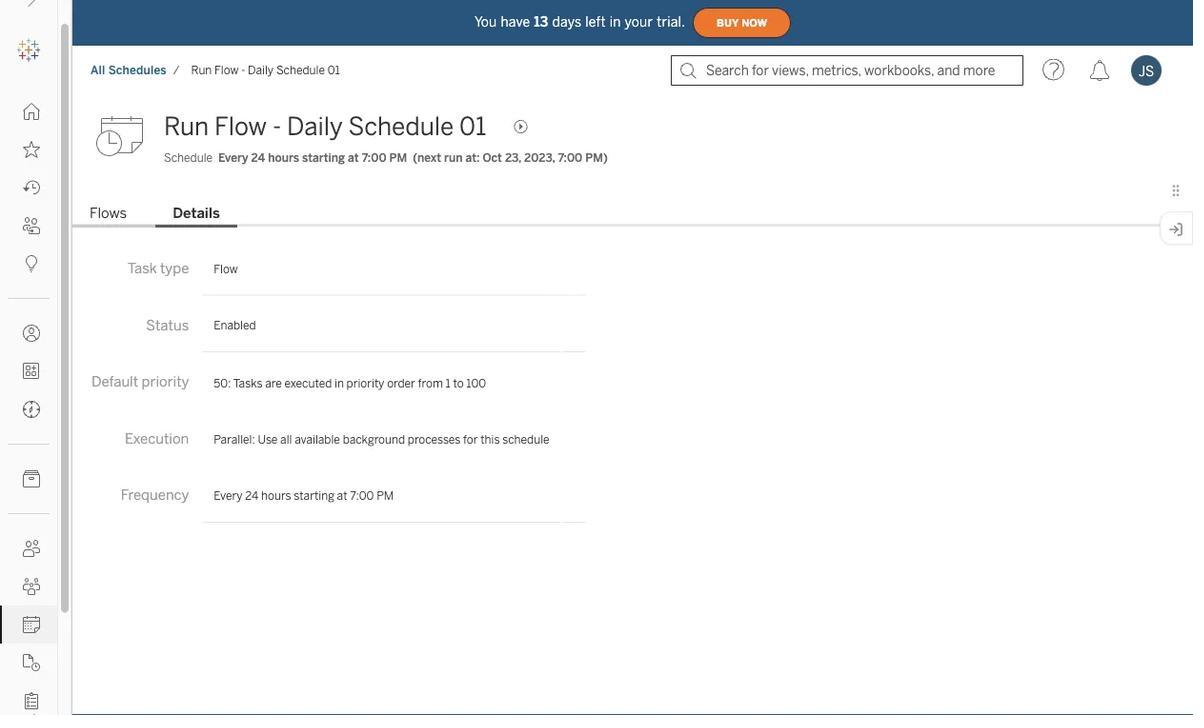 Task type: locate. For each thing, give the bounding box(es) containing it.
0 horizontal spatial 01
[[327, 63, 340, 77]]

1 vertical spatial -
[[272, 112, 281, 142]]

use
[[258, 433, 278, 447]]

0 horizontal spatial schedule
[[164, 151, 213, 165]]

0 horizontal spatial daily
[[248, 63, 274, 77]]

1 horizontal spatial 01
[[459, 112, 486, 142]]

flow right /
[[214, 63, 239, 77]]

flow right type
[[214, 262, 238, 276]]

-
[[241, 63, 245, 77], [272, 112, 281, 142]]

all
[[91, 63, 105, 77]]

schedule every 24 hours starting at 7:00 pm (next run at: oct 23, 2023, 7:00 pm)
[[164, 151, 608, 165]]

hours down use
[[261, 489, 291, 503]]

0 vertical spatial every
[[218, 151, 248, 165]]

run down /
[[164, 112, 209, 142]]

every 24 hours starting at 7:00 pm
[[214, 489, 394, 503]]

priority right the default
[[142, 373, 189, 391]]

run inside "main content"
[[164, 112, 209, 142]]

starting
[[302, 151, 345, 165], [294, 489, 334, 503]]

1 vertical spatial flow
[[214, 112, 267, 142]]

execution
[[125, 430, 189, 447]]

0 horizontal spatial -
[[241, 63, 245, 77]]

status
[[146, 317, 189, 334]]

priority left order
[[346, 376, 384, 390]]

1 vertical spatial run flow - daily schedule 01
[[164, 112, 486, 142]]

1 vertical spatial in
[[335, 376, 344, 390]]

- down run flow - daily schedule 01 element
[[272, 112, 281, 142]]

1 horizontal spatial at
[[348, 151, 359, 165]]

0 vertical spatial in
[[610, 14, 621, 30]]

0 vertical spatial pm
[[389, 151, 407, 165]]

run flow - daily schedule 01 element
[[185, 63, 346, 77]]

type
[[160, 260, 189, 277]]

1 vertical spatial 01
[[459, 112, 486, 142]]

0 vertical spatial -
[[241, 63, 245, 77]]

are
[[265, 376, 282, 390]]

daily down run flow - daily schedule 01 element
[[287, 112, 343, 142]]

run flow - daily schedule 01 right /
[[191, 63, 340, 77]]

priority
[[142, 373, 189, 391], [346, 376, 384, 390]]

navigation panel element
[[0, 31, 57, 716]]

24 down run flow - daily schedule 01 element
[[251, 151, 265, 165]]

sub-spaces tab list
[[72, 203, 1193, 228]]

0 horizontal spatial at
[[337, 489, 347, 503]]

7:00
[[362, 151, 386, 165], [558, 151, 582, 165], [350, 489, 374, 503]]

1 vertical spatial schedule
[[348, 112, 454, 142]]

Search for views, metrics, workbooks, and more text field
[[671, 55, 1023, 86]]

pm
[[389, 151, 407, 165], [377, 489, 394, 503]]

have
[[501, 14, 530, 30]]

24
[[251, 151, 265, 165], [245, 489, 259, 503]]

- right /
[[241, 63, 245, 77]]

0 vertical spatial schedule
[[276, 63, 325, 77]]

schedules
[[108, 63, 167, 77]]

at left the (next
[[348, 151, 359, 165]]

main navigation. press the up and down arrow keys to access links. element
[[0, 92, 57, 716]]

1 horizontal spatial -
[[272, 112, 281, 142]]

pm down "parallel: use all available background processes for this schedule"
[[377, 489, 394, 503]]

task type
[[127, 260, 189, 277]]

at down available
[[337, 489, 347, 503]]

every up details
[[218, 151, 248, 165]]

7:00 down background
[[350, 489, 374, 503]]

1 horizontal spatial priority
[[346, 376, 384, 390]]

every
[[218, 151, 248, 165], [214, 489, 243, 503]]

0 horizontal spatial in
[[335, 376, 344, 390]]

1 vertical spatial hours
[[261, 489, 291, 503]]

1 horizontal spatial daily
[[287, 112, 343, 142]]

in right left
[[610, 14, 621, 30]]

1 vertical spatial starting
[[294, 489, 334, 503]]

run right /
[[191, 63, 212, 77]]

hours down run flow - daily schedule 01 element
[[268, 151, 299, 165]]

to
[[453, 376, 464, 390]]

flow
[[214, 63, 239, 77], [214, 112, 267, 142], [214, 262, 238, 276]]

0 vertical spatial starting
[[302, 151, 345, 165]]

details
[[173, 205, 220, 222]]

(next
[[413, 151, 441, 165]]

0 vertical spatial flow
[[214, 63, 239, 77]]

pm left the (next
[[389, 151, 407, 165]]

at
[[348, 151, 359, 165], [337, 489, 347, 503]]

schedule
[[276, 63, 325, 77], [348, 112, 454, 142], [164, 151, 213, 165]]

processes
[[408, 433, 461, 447]]

oct
[[483, 151, 502, 165]]

for
[[463, 433, 478, 447]]

flow down run flow - daily schedule 01 element
[[214, 112, 267, 142]]

hours
[[268, 151, 299, 165], [261, 489, 291, 503]]

daily
[[248, 63, 274, 77], [287, 112, 343, 142]]

13
[[534, 14, 548, 30]]

0 vertical spatial daily
[[248, 63, 274, 77]]

01
[[327, 63, 340, 77], [459, 112, 486, 142]]

0 vertical spatial 01
[[327, 63, 340, 77]]

parallel: use all available background processes for this schedule
[[214, 433, 549, 447]]

buy now
[[717, 17, 767, 29]]

01 inside "main content"
[[459, 112, 486, 142]]

task
[[127, 260, 157, 277]]

1 vertical spatial at
[[337, 489, 347, 503]]

24 down use
[[245, 489, 259, 503]]

your
[[625, 14, 653, 30]]

background
[[343, 433, 405, 447]]

run
[[191, 63, 212, 77], [164, 112, 209, 142]]

1 vertical spatial every
[[214, 489, 243, 503]]

left
[[585, 14, 606, 30]]

daily right /
[[248, 63, 274, 77]]

1 vertical spatial daily
[[287, 112, 343, 142]]

run
[[444, 151, 463, 165]]

1 vertical spatial run
[[164, 112, 209, 142]]

all
[[280, 433, 292, 447]]

every down the parallel: at the left bottom
[[214, 489, 243, 503]]

all schedules /
[[91, 63, 180, 77]]

in
[[610, 14, 621, 30], [335, 376, 344, 390]]

7:00 left pm)
[[558, 151, 582, 165]]

from
[[418, 376, 443, 390]]

run flow - daily schedule 01
[[191, 63, 340, 77], [164, 112, 486, 142]]

1 vertical spatial pm
[[377, 489, 394, 503]]

- inside run flow - daily schedule 01 "main content"
[[272, 112, 281, 142]]

in right executed
[[335, 376, 344, 390]]

1 vertical spatial 24
[[245, 489, 259, 503]]

run flow - daily schedule 01 up the schedule every 24 hours starting at 7:00 pm (next run at: oct 23, 2023, 7:00 pm)
[[164, 112, 486, 142]]



Task type: describe. For each thing, give the bounding box(es) containing it.
/
[[173, 63, 180, 77]]

enabled
[[214, 319, 256, 333]]

in inside run flow - daily schedule 01 "main content"
[[335, 376, 344, 390]]

default priority
[[91, 373, 189, 391]]

1 horizontal spatial schedule
[[276, 63, 325, 77]]

frequency
[[121, 487, 189, 504]]

100
[[466, 376, 486, 390]]

7:00 left the (next
[[362, 151, 386, 165]]

0 vertical spatial hours
[[268, 151, 299, 165]]

schedule image
[[95, 108, 152, 165]]

all schedules link
[[90, 62, 167, 78]]

you
[[474, 14, 497, 30]]

run flow - daily schedule 01 main content
[[72, 95, 1193, 716]]

parallel:
[[214, 433, 255, 447]]

trial.
[[657, 14, 685, 30]]

tasks
[[233, 376, 263, 390]]

now
[[742, 17, 767, 29]]

this
[[480, 433, 500, 447]]

buy now button
[[693, 8, 791, 38]]

pm)
[[585, 151, 608, 165]]

1 horizontal spatial in
[[610, 14, 621, 30]]

0 vertical spatial run flow - daily schedule 01
[[191, 63, 340, 77]]

available
[[295, 433, 340, 447]]

2023,
[[524, 151, 555, 165]]

order
[[387, 376, 415, 390]]

2 vertical spatial schedule
[[164, 151, 213, 165]]

1
[[446, 376, 450, 390]]

50:
[[214, 376, 231, 390]]

flows
[[90, 205, 127, 222]]

0 horizontal spatial priority
[[142, 373, 189, 391]]

run flow - daily schedule 01 inside "main content"
[[164, 112, 486, 142]]

executed
[[284, 376, 332, 390]]

0 vertical spatial 24
[[251, 151, 265, 165]]

you have 13 days left in your trial.
[[474, 14, 685, 30]]

23,
[[505, 151, 521, 165]]

0 vertical spatial run
[[191, 63, 212, 77]]

0 vertical spatial at
[[348, 151, 359, 165]]

default
[[91, 373, 138, 391]]

days
[[552, 14, 582, 30]]

daily inside "main content"
[[287, 112, 343, 142]]

2 horizontal spatial schedule
[[348, 112, 454, 142]]

buy
[[717, 17, 739, 29]]

at:
[[465, 151, 480, 165]]

2 vertical spatial flow
[[214, 262, 238, 276]]

50: tasks are executed in priority order from 1 to 100
[[214, 376, 486, 390]]

schedule
[[502, 433, 549, 447]]



Task type: vqa. For each thing, say whether or not it's contained in the screenshot.
Parallel: Use all available background processes for this schedule
yes



